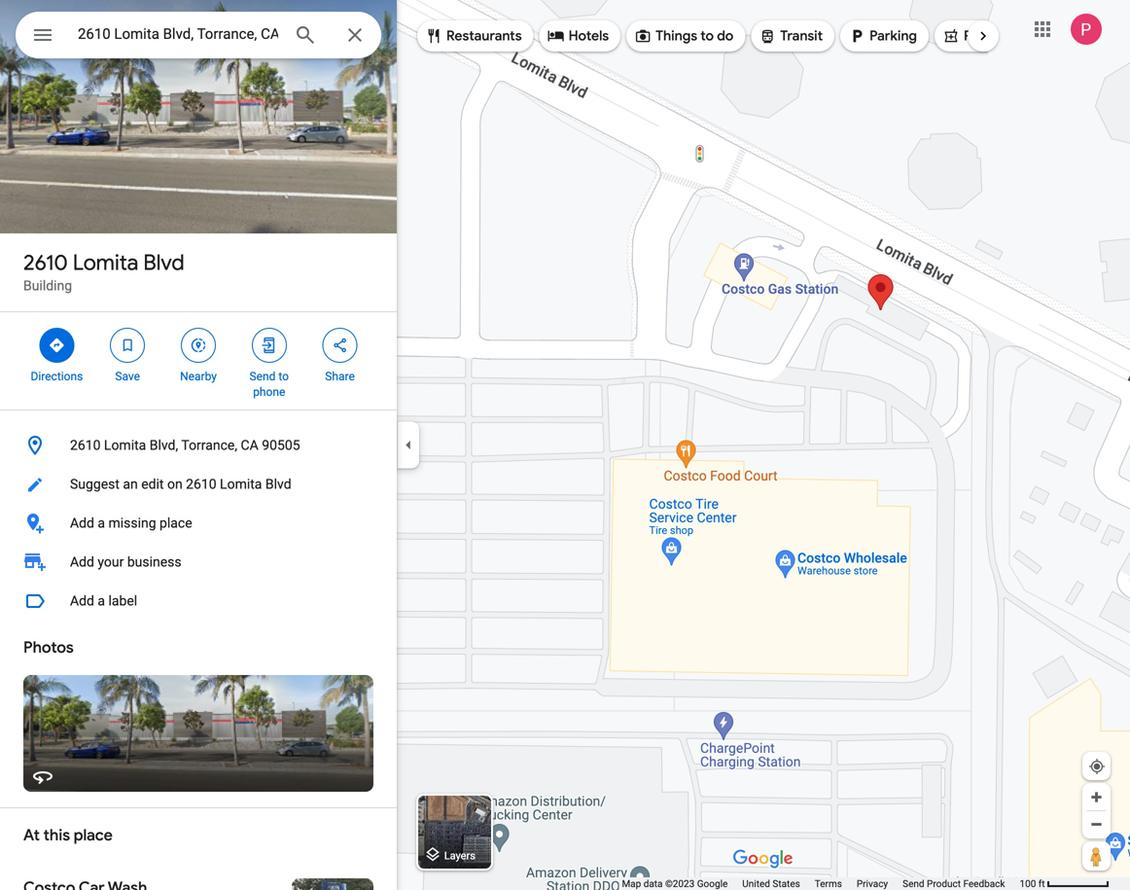 Task type: describe. For each thing, give the bounding box(es) containing it.
directions
[[31, 370, 83, 383]]

footer inside google maps element
[[622, 877, 1020, 890]]

2610 Lomita Blvd, Torrance, CA 90505 field
[[16, 12, 381, 58]]


[[31, 21, 54, 49]]


[[331, 335, 349, 356]]

restaurants
[[446, 27, 522, 45]]

none field inside the '2610 lomita blvd, torrance, ca 90505' field
[[78, 22, 278, 46]]

send product feedback
[[903, 878, 1005, 890]]


[[190, 335, 207, 356]]


[[759, 25, 776, 47]]

layers
[[444, 849, 476, 862]]

united
[[742, 878, 770, 890]]

google maps element
[[0, 0, 1130, 890]]

lomita for blvd
[[73, 249, 138, 276]]

suggest an edit on 2610 lomita blvd button
[[0, 465, 397, 504]]

add your business
[[70, 554, 181, 570]]

lomita inside button
[[220, 476, 262, 492]]

a for label
[[98, 593, 105, 609]]

privacy button
[[857, 877, 888, 890]]

add a label
[[70, 593, 137, 609]]

states
[[773, 878, 800, 890]]

add for add your business
[[70, 554, 94, 570]]

ca
[[241, 437, 259, 453]]

transit
[[780, 27, 823, 45]]

save
[[115, 370, 140, 383]]

100
[[1020, 878, 1036, 890]]

send for send to phone
[[250, 370, 276, 383]]

do
[[717, 27, 734, 45]]

actions for 2610 lomita blvd region
[[0, 312, 397, 410]]


[[48, 335, 66, 356]]

things
[[656, 27, 697, 45]]

add a missing place
[[70, 515, 192, 531]]

place inside add a missing place button
[[160, 515, 192, 531]]

label
[[108, 593, 137, 609]]

send to phone
[[250, 370, 289, 399]]

share
[[325, 370, 355, 383]]

blvd,
[[150, 437, 178, 453]]

2610 for blvd,
[[70, 437, 101, 453]]

0 horizontal spatial place
[[74, 825, 113, 845]]

next page image
[[975, 27, 992, 45]]

to inside  things to do
[[701, 27, 714, 45]]

an
[[123, 476, 138, 492]]


[[547, 25, 565, 47]]

blvd inside button
[[265, 476, 291, 492]]

map data ©2023 google
[[622, 878, 728, 890]]

google
[[697, 878, 728, 890]]

to inside 'send to phone'
[[279, 370, 289, 383]]

add your business link
[[0, 543, 397, 582]]


[[425, 25, 443, 47]]

show your location image
[[1088, 758, 1106, 775]]

your
[[98, 554, 124, 570]]

terms
[[815, 878, 842, 890]]


[[260, 335, 278, 356]]

add for add a label
[[70, 593, 94, 609]]

 things to do
[[634, 25, 734, 47]]

add for add a missing place
[[70, 515, 94, 531]]

map
[[622, 878, 641, 890]]

send for send product feedback
[[903, 878, 925, 890]]


[[634, 25, 652, 47]]

this
[[43, 825, 70, 845]]



Task type: locate. For each thing, give the bounding box(es) containing it.
phone
[[253, 385, 285, 399]]

lomita inside "button"
[[104, 437, 146, 453]]

suggest an edit on 2610 lomita blvd
[[70, 476, 291, 492]]

100 ft button
[[1020, 878, 1110, 890]]

2610 inside "button"
[[70, 437, 101, 453]]

send product feedback button
[[903, 877, 1005, 890]]

0 vertical spatial lomita
[[73, 249, 138, 276]]


[[119, 335, 136, 356]]

1 vertical spatial lomita
[[104, 437, 146, 453]]

1 horizontal spatial blvd
[[265, 476, 291, 492]]

1 horizontal spatial to
[[701, 27, 714, 45]]

0 horizontal spatial send
[[250, 370, 276, 383]]

at
[[23, 825, 40, 845]]

footer
[[622, 877, 1020, 890]]

2610 up building
[[23, 249, 68, 276]]

lomita for blvd,
[[104, 437, 146, 453]]

add
[[70, 515, 94, 531], [70, 554, 94, 570], [70, 593, 94, 609]]

business
[[127, 554, 181, 570]]

place
[[160, 515, 192, 531], [74, 825, 113, 845]]

building
[[23, 278, 72, 294]]

1 vertical spatial place
[[74, 825, 113, 845]]

 search field
[[16, 12, 381, 62]]

hotels
[[569, 27, 609, 45]]

2610 lomita blvd, torrance, ca 90505
[[70, 437, 300, 453]]

0 vertical spatial place
[[160, 515, 192, 531]]

©2023
[[665, 878, 695, 890]]

lomita down the ca
[[220, 476, 262, 492]]

1 vertical spatial a
[[98, 593, 105, 609]]

2 horizontal spatial 2610
[[186, 476, 217, 492]]

lomita up 
[[73, 249, 138, 276]]

zoom out image
[[1089, 817, 1104, 832]]

lomita left 'blvd,'
[[104, 437, 146, 453]]

show street view coverage image
[[1083, 841, 1111, 871]]

0 vertical spatial blvd
[[143, 249, 184, 276]]

place down "on"
[[160, 515, 192, 531]]

1 vertical spatial send
[[903, 878, 925, 890]]

united states button
[[742, 877, 800, 890]]

1 horizontal spatial send
[[903, 878, 925, 890]]

None field
[[78, 22, 278, 46]]

2610 lomita blvd building
[[23, 249, 184, 294]]

2 vertical spatial 2610
[[186, 476, 217, 492]]

2610 inside 2610 lomita blvd building
[[23, 249, 68, 276]]

torrance,
[[181, 437, 237, 453]]

0 vertical spatial to
[[701, 27, 714, 45]]

1 vertical spatial add
[[70, 554, 94, 570]]

0 vertical spatial 2610
[[23, 249, 68, 276]]

ft
[[1039, 878, 1045, 890]]

a for missing
[[98, 515, 105, 531]]

1 vertical spatial 2610
[[70, 437, 101, 453]]

0 horizontal spatial blvd
[[143, 249, 184, 276]]

a inside add a label button
[[98, 593, 105, 609]]

terms button
[[815, 877, 842, 890]]

product
[[927, 878, 961, 890]]

zoom in image
[[1089, 790, 1104, 804]]

place right this
[[74, 825, 113, 845]]

to
[[701, 27, 714, 45], [279, 370, 289, 383]]

0 horizontal spatial to
[[279, 370, 289, 383]]

parking
[[870, 27, 917, 45]]

add left label
[[70, 593, 94, 609]]

2610 lomita blvd main content
[[0, 0, 397, 890]]

a left missing
[[98, 515, 105, 531]]

edit
[[141, 476, 164, 492]]

data
[[644, 878, 663, 890]]

2610 up 'suggest'
[[70, 437, 101, 453]]

collapse side panel image
[[398, 434, 419, 456]]

lomita inside 2610 lomita blvd building
[[73, 249, 138, 276]]


[[943, 25, 960, 47]]

suggest
[[70, 476, 120, 492]]

blvd inside 2610 lomita blvd building
[[143, 249, 184, 276]]

blvd
[[143, 249, 184, 276], [265, 476, 291, 492]]

2610
[[23, 249, 68, 276], [70, 437, 101, 453], [186, 476, 217, 492]]

0 vertical spatial a
[[98, 515, 105, 531]]

1 vertical spatial blvd
[[265, 476, 291, 492]]

feedback
[[963, 878, 1005, 890]]

send inside 'send to phone'
[[250, 370, 276, 383]]

available search options for this area region
[[403, 13, 1130, 59]]

a inside add a missing place button
[[98, 515, 105, 531]]

lomita
[[73, 249, 138, 276], [104, 437, 146, 453], [220, 476, 262, 492]]

missing
[[108, 515, 156, 531]]

0 vertical spatial send
[[250, 370, 276, 383]]

1 a from the top
[[98, 515, 105, 531]]

send inside button
[[903, 878, 925, 890]]

to up 'phone'
[[279, 370, 289, 383]]

 hotels
[[547, 25, 609, 47]]

 transit
[[759, 25, 823, 47]]

2 vertical spatial add
[[70, 593, 94, 609]]

 pharmacies
[[943, 25, 1038, 47]]

at this place
[[23, 825, 113, 845]]

add a missing place button
[[0, 504, 397, 543]]

on
[[167, 476, 183, 492]]

send up 'phone'
[[250, 370, 276, 383]]

add down 'suggest'
[[70, 515, 94, 531]]

0 horizontal spatial 2610
[[23, 249, 68, 276]]

0 vertical spatial add
[[70, 515, 94, 531]]

footer containing map data ©2023 google
[[622, 877, 1020, 890]]

90505
[[262, 437, 300, 453]]


[[848, 25, 866, 47]]

1 vertical spatial to
[[279, 370, 289, 383]]

add a label button
[[0, 582, 397, 621]]

to left do
[[701, 27, 714, 45]]

2 vertical spatial lomita
[[220, 476, 262, 492]]

photos
[[23, 638, 74, 658]]

1 horizontal spatial place
[[160, 515, 192, 531]]

1 horizontal spatial 2610
[[70, 437, 101, 453]]

add left your
[[70, 554, 94, 570]]

2610 for blvd
[[23, 249, 68, 276]]

google account: payton hansen  
(payton.hansen@adept.ai) image
[[1071, 14, 1102, 45]]

united states
[[742, 878, 800, 890]]

2610 inside button
[[186, 476, 217, 492]]

 button
[[16, 12, 70, 62]]

3 add from the top
[[70, 593, 94, 609]]

privacy
[[857, 878, 888, 890]]

send left product
[[903, 878, 925, 890]]

a
[[98, 515, 105, 531], [98, 593, 105, 609]]

send
[[250, 370, 276, 383], [903, 878, 925, 890]]

pharmacies
[[964, 27, 1038, 45]]

 parking
[[848, 25, 917, 47]]

2 add from the top
[[70, 554, 94, 570]]

nearby
[[180, 370, 217, 383]]

100 ft
[[1020, 878, 1045, 890]]

2 a from the top
[[98, 593, 105, 609]]

2610 lomita blvd, torrance, ca 90505 button
[[0, 426, 397, 465]]

a left label
[[98, 593, 105, 609]]

 restaurants
[[425, 25, 522, 47]]

1 add from the top
[[70, 515, 94, 531]]

2610 right "on"
[[186, 476, 217, 492]]



Task type: vqa. For each thing, say whether or not it's contained in the screenshot.
"GRR" inside the 1 hr 21 min ord – grr
no



